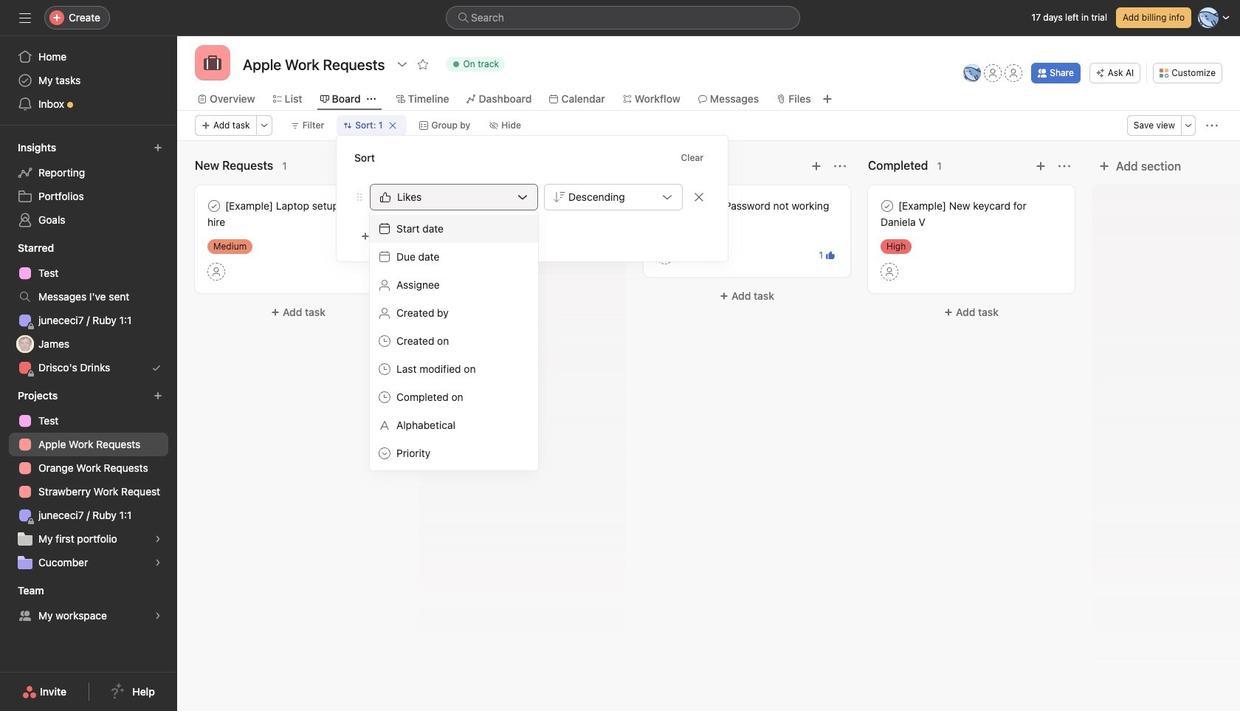 Task type: describe. For each thing, give the bounding box(es) containing it.
show options image
[[396, 58, 408, 70]]

mark complete image
[[879, 197, 897, 215]]

briefcase image
[[204, 54, 222, 72]]

0 horizontal spatial more actions image
[[260, 121, 269, 130]]

add task image
[[811, 160, 823, 172]]

1 more section actions image from the left
[[835, 160, 846, 172]]

insights element
[[0, 134, 177, 235]]

hide sidebar image
[[19, 12, 31, 24]]

see details, my workspace image
[[154, 612, 163, 620]]

2 add task image from the left
[[1036, 160, 1047, 172]]

add to starred image
[[417, 58, 429, 70]]

mark complete checkbox for second add task image from the left
[[879, 197, 897, 215]]

more options image
[[1185, 121, 1194, 130]]

manage project members image
[[964, 64, 982, 82]]

starred element
[[0, 235, 177, 383]]

mark complete image for add task icon
[[654, 197, 672, 215]]

new insights image
[[154, 143, 163, 152]]

see details, cucomber image
[[154, 558, 163, 567]]



Task type: locate. For each thing, give the bounding box(es) containing it.
add tab image
[[822, 93, 834, 105]]

more actions image
[[1207, 120, 1219, 131], [260, 121, 269, 130]]

1 mark complete checkbox from the left
[[205, 197, 223, 215]]

add task image
[[362, 160, 374, 172], [1036, 160, 1047, 172]]

2 more section actions image from the left
[[1059, 160, 1071, 172]]

0 horizontal spatial add task image
[[362, 160, 374, 172]]

0 horizontal spatial mark complete image
[[205, 197, 223, 215]]

new project or portfolio image
[[154, 391, 163, 400]]

2 mark complete image from the left
[[654, 197, 672, 215]]

menu item
[[370, 215, 538, 243]]

mark complete checkbox for second add task image from right
[[205, 197, 223, 215]]

teams element
[[0, 578, 177, 631]]

1 mark complete image from the left
[[205, 197, 223, 215]]

None text field
[[239, 51, 389, 78]]

list box
[[446, 6, 801, 30]]

2 mark complete checkbox from the left
[[879, 197, 897, 215]]

remove image
[[694, 191, 705, 203]]

tab actions image
[[367, 95, 376, 103]]

global element
[[0, 36, 177, 125]]

mark complete image for second add task image from right
[[205, 197, 223, 215]]

0 horizontal spatial mark complete checkbox
[[205, 197, 223, 215]]

mark complete image
[[205, 197, 223, 215], [654, 197, 672, 215]]

1 horizontal spatial more actions image
[[1207, 120, 1219, 131]]

1 add task image from the left
[[362, 160, 374, 172]]

1 horizontal spatial mark complete image
[[654, 197, 672, 215]]

projects element
[[0, 383, 177, 578]]

Mark complete checkbox
[[205, 197, 223, 215], [879, 197, 897, 215]]

Mark complete checkbox
[[654, 197, 672, 215]]

1 horizontal spatial more section actions image
[[1059, 160, 1071, 172]]

dialog
[[337, 136, 728, 261]]

1 horizontal spatial add task image
[[1036, 160, 1047, 172]]

1 like. you liked this task image
[[827, 251, 835, 260]]

0 horizontal spatial more section actions image
[[835, 160, 846, 172]]

1 horizontal spatial mark complete checkbox
[[879, 197, 897, 215]]

clear image
[[389, 121, 398, 130]]

more section actions image
[[835, 160, 846, 172], [1059, 160, 1071, 172]]

see details, my first portfolio image
[[154, 535, 163, 544]]



Task type: vqa. For each thing, say whether or not it's contained in the screenshot.
Projects 'element'
yes



